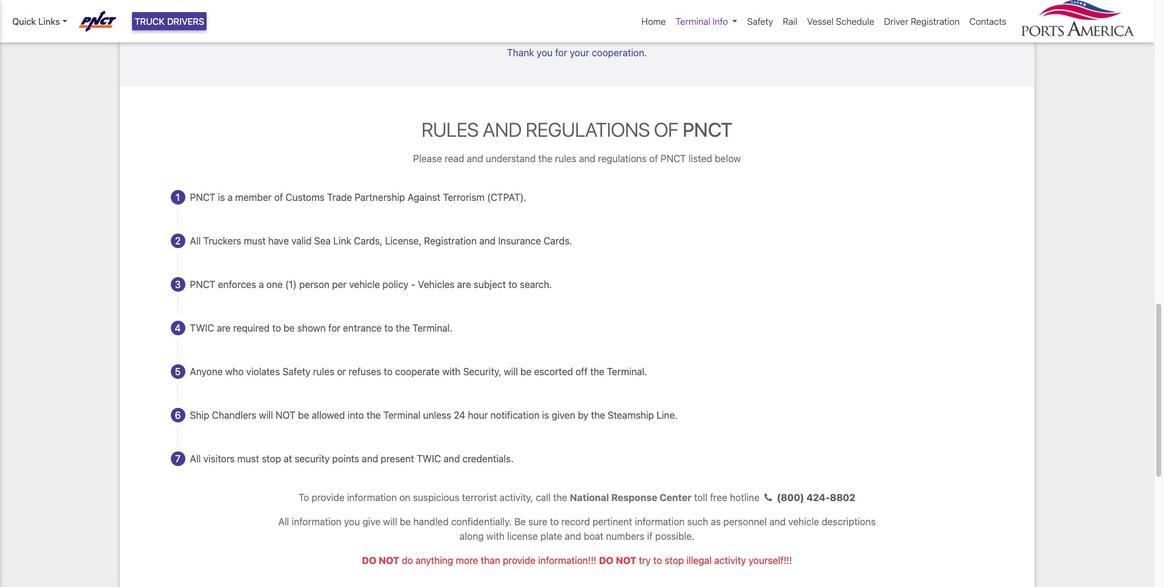 Task type: locate. For each thing, give the bounding box(es) containing it.
your left clearance
[[434, 9, 454, 20]]

registration down terrorism
[[424, 236, 477, 246]]

1 horizontal spatial in
[[424, 9, 432, 20]]

than
[[481, 556, 500, 566]]

be left allowed
[[298, 410, 309, 421]]

safety
[[747, 16, 773, 27], [283, 366, 311, 377]]

line.
[[657, 410, 678, 421]]

information down to
[[292, 517, 342, 528]]

terminal left 'unless'
[[383, 410, 421, 421]]

0 vertical spatial a
[[228, 192, 233, 203]]

to left 'follow'
[[221, 9, 230, 20]]

1 vertical spatial terminal
[[383, 410, 421, 421]]

will right give
[[383, 517, 397, 528]]

0 vertical spatial must
[[244, 236, 266, 246]]

1 6 from the top
[[175, 9, 181, 20]]

0 vertical spatial terminal
[[676, 16, 711, 27]]

1 horizontal spatial with
[[486, 531, 505, 542]]

steamship
[[608, 410, 654, 421]]

to up plate at the left
[[550, 517, 559, 528]]

will right security,
[[504, 366, 518, 377]]

0 horizontal spatial do
[[362, 556, 377, 566]]

by
[[578, 410, 589, 421]]

1 horizontal spatial for
[[555, 47, 567, 58]]

provide right to
[[312, 492, 345, 503]]

0 vertical spatial are
[[457, 279, 471, 290]]

with left security,
[[442, 366, 461, 377]]

1 vertical spatial all
[[190, 454, 201, 465]]

suspicious
[[413, 492, 460, 503]]

0 vertical spatial vehicle
[[349, 279, 380, 290]]

national
[[570, 492, 609, 503]]

for right thank
[[555, 47, 567, 58]]

all for all truckers must have valid sea link cards, license, registration and insurance cards.
[[190, 236, 201, 246]]

1 horizontal spatial will
[[383, 517, 397, 528]]

record
[[562, 517, 590, 528]]

0 horizontal spatial is
[[218, 192, 225, 203]]

0 horizontal spatial safety
[[283, 366, 311, 377]]

1 horizontal spatial twic
[[417, 454, 441, 465]]

as
[[711, 517, 721, 528]]

violates
[[246, 366, 280, 377]]

2 vertical spatial all
[[278, 517, 289, 528]]

will right chandlers
[[259, 410, 273, 421]]

rules left or
[[313, 366, 335, 377]]

safety right violates
[[283, 366, 311, 377]]

0 horizontal spatial provide
[[312, 492, 345, 503]]

(1)
[[285, 279, 297, 290]]

2 in from the left
[[424, 9, 432, 20]]

to
[[299, 492, 309, 503]]

1 vertical spatial you
[[344, 517, 360, 528]]

(ctpat).
[[487, 192, 527, 203]]

refuses
[[349, 366, 381, 377]]

truckers
[[203, 236, 241, 246]]

0 vertical spatial all
[[190, 236, 201, 246]]

1 horizontal spatial vehicle
[[789, 517, 819, 528]]

7
[[175, 454, 181, 465]]

6 for failure to follow these guidelines may result in delays in your clearance and exit from the terminal.
[[175, 9, 181, 20]]

all
[[190, 236, 201, 246], [190, 454, 201, 465], [278, 517, 289, 528]]

0 horizontal spatial vehicle
[[349, 279, 380, 290]]

6 left failure on the top
[[175, 9, 181, 20]]

do left do
[[362, 556, 377, 566]]

descriptions
[[822, 517, 876, 528]]

pnct is a member of customs trade partnership against terrorism (ctpat).
[[190, 192, 527, 203]]

vehicle right per
[[349, 279, 380, 290]]

0 horizontal spatial stop
[[262, 454, 281, 465]]

must for truckers
[[244, 236, 266, 246]]

home link
[[637, 10, 671, 33]]

1 vertical spatial are
[[217, 323, 231, 334]]

8802
[[830, 492, 856, 503]]

stop left at
[[262, 454, 281, 465]]

1 vertical spatial with
[[486, 531, 505, 542]]

1 horizontal spatial safety
[[747, 16, 773, 27]]

security,
[[463, 366, 501, 377]]

in right result
[[383, 9, 391, 20]]

have
[[268, 236, 289, 246]]

security
[[295, 454, 330, 465]]

twic right 4
[[190, 323, 214, 334]]

present
[[381, 454, 414, 465]]

may
[[335, 9, 354, 20]]

0 vertical spatial terminal.
[[413, 323, 453, 334]]

1 horizontal spatial your
[[570, 47, 589, 58]]

allowed
[[312, 410, 345, 421]]

be down on
[[400, 517, 411, 528]]

is left member
[[218, 192, 225, 203]]

chandlers
[[212, 410, 257, 421]]

0 horizontal spatial information
[[292, 517, 342, 528]]

if
[[647, 531, 653, 542]]

0 vertical spatial will
[[504, 366, 518, 377]]

a for enforces
[[259, 279, 264, 290]]

phone image
[[760, 493, 777, 503]]

and left exit
[[502, 9, 518, 20]]

please read and understand the rules and regulations of pnct listed below
[[413, 153, 741, 164]]

quick links
[[12, 16, 60, 27]]

1 vertical spatial 6
[[175, 410, 181, 421]]

1 vertical spatial for
[[328, 323, 341, 334]]

along
[[460, 531, 484, 542]]

partnership
[[355, 192, 405, 203]]

1 vertical spatial vehicle
[[789, 517, 819, 528]]

vessel
[[807, 16, 834, 27]]

0 vertical spatial is
[[218, 192, 225, 203]]

to inside all information you give will be handled confidentially. be sure to record pertinent information such as personnel and vehicle descriptions along with license plate and boat numbers if possible.
[[550, 517, 559, 528]]

activity,
[[500, 492, 533, 503]]

pnct left listed
[[661, 153, 686, 164]]

1 horizontal spatial do
[[599, 556, 614, 566]]

must left have in the top left of the page
[[244, 236, 266, 246]]

-
[[411, 279, 416, 290]]

license,
[[385, 236, 422, 246]]

0 vertical spatial 6
[[175, 9, 181, 20]]

and up understand
[[483, 118, 522, 141]]

1 vertical spatial stop
[[665, 556, 684, 566]]

stop down possible.
[[665, 556, 684, 566]]

1 vertical spatial rules
[[313, 366, 335, 377]]

1 horizontal spatial rules
[[555, 153, 577, 164]]

0 horizontal spatial with
[[442, 366, 461, 377]]

visitors
[[203, 454, 235, 465]]

information
[[347, 492, 397, 503], [292, 517, 342, 528], [635, 517, 685, 528]]

6 left the ship
[[175, 410, 181, 421]]

terminal left info
[[676, 16, 711, 27]]

be left shown
[[284, 323, 295, 334]]

search.
[[520, 279, 552, 290]]

safety left rail
[[747, 16, 773, 27]]

not left do
[[379, 556, 399, 566]]

a left member
[[228, 192, 233, 203]]

3
[[175, 279, 181, 290]]

is left given
[[542, 410, 549, 421]]

rules
[[555, 153, 577, 164], [313, 366, 335, 377]]

1 vertical spatial registration
[[424, 236, 477, 246]]

twic
[[190, 323, 214, 334], [417, 454, 441, 465]]

provide down license
[[503, 556, 536, 566]]

information up if
[[635, 517, 685, 528]]

you
[[537, 47, 553, 58], [344, 517, 360, 528]]

you right thank
[[537, 47, 553, 58]]

0 vertical spatial registration
[[911, 16, 960, 27]]

cards.
[[544, 236, 572, 246]]

for right shown
[[328, 323, 341, 334]]

contacts
[[970, 16, 1007, 27]]

1 horizontal spatial terminal.
[[607, 366, 647, 377]]

who
[[225, 366, 244, 377]]

6 for ship chandlers will not be allowed into the terminal unless 24 hour notification is given by the steamship line.
[[175, 410, 181, 421]]

information up give
[[347, 492, 397, 503]]

the right from
[[562, 9, 576, 20]]

listed
[[689, 153, 713, 164]]

be
[[515, 517, 526, 528]]

failure to follow these guidelines may result in delays in your clearance and exit from the terminal.
[[190, 9, 617, 20]]

your left cooperation.
[[570, 47, 589, 58]]

and down record
[[565, 531, 581, 542]]

cards,
[[354, 236, 383, 246]]

1 vertical spatial regulations
[[598, 153, 647, 164]]

home
[[642, 16, 666, 27]]

regulations down the rules and regulations of pnct
[[598, 153, 647, 164]]

vehicles
[[418, 279, 455, 290]]

1 vertical spatial must
[[237, 454, 259, 465]]

1 vertical spatial is
[[542, 410, 549, 421]]

in right delays
[[424, 9, 432, 20]]

0 vertical spatial rules
[[555, 153, 577, 164]]

2 horizontal spatial will
[[504, 366, 518, 377]]

1 vertical spatial twic
[[417, 454, 441, 465]]

0 horizontal spatial your
[[434, 9, 454, 20]]

pnct up listed
[[683, 118, 733, 141]]

2 6 from the top
[[175, 410, 181, 421]]

thank
[[507, 47, 534, 58]]

0 vertical spatial twic
[[190, 323, 214, 334]]

a
[[228, 192, 233, 203], [259, 279, 264, 290]]

link
[[333, 236, 351, 246]]

terminal. down vehicles on the top
[[413, 323, 453, 334]]

regulations up the please read and understand the rules and regulations of pnct listed below
[[526, 118, 650, 141]]

not left allowed
[[276, 410, 296, 421]]

1
[[176, 192, 180, 203]]

at
[[284, 454, 292, 465]]

to right try
[[654, 556, 662, 566]]

(800)
[[777, 492, 804, 503]]

schedule
[[836, 16, 875, 27]]

terminal. up steamship
[[607, 366, 647, 377]]

illegal
[[687, 556, 712, 566]]

do down boat
[[599, 556, 614, 566]]

0 horizontal spatial a
[[228, 192, 233, 203]]

are left subject in the left top of the page
[[457, 279, 471, 290]]

1 vertical spatial provide
[[503, 556, 536, 566]]

2 vertical spatial will
[[383, 517, 397, 528]]

plate
[[541, 531, 562, 542]]

are left required
[[217, 323, 231, 334]]

424-
[[807, 492, 830, 503]]

member
[[235, 192, 272, 203]]

0 vertical spatial you
[[537, 47, 553, 58]]

must right visitors
[[237, 454, 259, 465]]

0 horizontal spatial registration
[[424, 236, 477, 246]]

off
[[576, 366, 588, 377]]

1 horizontal spatial are
[[457, 279, 471, 290]]

0 horizontal spatial in
[[383, 9, 391, 20]]

1 horizontal spatial provide
[[503, 556, 536, 566]]

of
[[654, 118, 679, 141], [649, 153, 658, 164], [274, 192, 283, 203]]

you left give
[[344, 517, 360, 528]]

vehicle inside all information you give will be handled confidentially. be sure to record pertinent information such as personnel and vehicle descriptions along with license plate and boat numbers if possible.
[[789, 517, 819, 528]]

against
[[408, 192, 441, 203]]

a left one
[[259, 279, 264, 290]]

5
[[175, 366, 181, 377]]

not left try
[[616, 556, 637, 566]]

vehicle down (800) 424-8802 link
[[789, 517, 819, 528]]

0 horizontal spatial will
[[259, 410, 273, 421]]

rules down the rules and regulations of pnct
[[555, 153, 577, 164]]

0 vertical spatial safety
[[747, 16, 773, 27]]

give
[[363, 517, 381, 528]]

all inside all information you give will be handled confidentially. be sure to record pertinent information such as personnel and vehicle descriptions along with license plate and boat numbers if possible.
[[278, 517, 289, 528]]

0 horizontal spatial you
[[344, 517, 360, 528]]

center
[[660, 492, 692, 503]]

follow
[[233, 9, 259, 20]]

with down confidentially.
[[486, 531, 505, 542]]

try
[[639, 556, 651, 566]]

twic right present
[[417, 454, 441, 465]]

please
[[413, 153, 442, 164]]

quick
[[12, 16, 36, 27]]

1 horizontal spatial stop
[[665, 556, 684, 566]]

truck drivers link
[[132, 12, 207, 31]]

1 vertical spatial a
[[259, 279, 264, 290]]

1 vertical spatial will
[[259, 410, 273, 421]]

registration right 'driver'
[[911, 16, 960, 27]]

into
[[348, 410, 364, 421]]

the
[[562, 9, 576, 20], [538, 153, 553, 164], [396, 323, 410, 334], [590, 366, 605, 377], [367, 410, 381, 421], [591, 410, 605, 421], [553, 492, 568, 503]]

1 horizontal spatial a
[[259, 279, 264, 290]]



Task type: vqa. For each thing, say whether or not it's contained in the screenshot.


Task type: describe. For each thing, give the bounding box(es) containing it.
yourself!!!
[[749, 556, 792, 566]]

must for visitors
[[237, 454, 259, 465]]

1 in from the left
[[383, 9, 391, 20]]

0 horizontal spatial twic
[[190, 323, 214, 334]]

the right entrance
[[396, 323, 410, 334]]

truck
[[135, 16, 165, 27]]

1 do from the left
[[362, 556, 377, 566]]

all for all information you give will be handled confidentially. be sure to record pertinent information such as personnel and vehicle descriptions along with license plate and boat numbers if possible.
[[278, 517, 289, 528]]

terminal.
[[578, 9, 617, 20]]

be inside all information you give will be handled confidentially. be sure to record pertinent information such as personnel and vehicle descriptions along with license plate and boat numbers if possible.
[[400, 517, 411, 528]]

activity
[[715, 556, 746, 566]]

valid
[[292, 236, 312, 246]]

guidelines
[[288, 9, 333, 20]]

clearance
[[456, 9, 499, 20]]

customs
[[286, 192, 325, 203]]

will inside all information you give will be handled confidentially. be sure to record pertinent information such as personnel and vehicle descriptions along with license plate and boat numbers if possible.
[[383, 517, 397, 528]]

drivers
[[167, 16, 204, 27]]

per
[[332, 279, 347, 290]]

thank you for your cooperation.
[[507, 47, 647, 58]]

policy
[[383, 279, 409, 290]]

contacts link
[[965, 10, 1012, 33]]

pnct right 1
[[190, 192, 215, 203]]

a for is
[[228, 192, 233, 203]]

personnel
[[724, 517, 767, 528]]

points
[[332, 454, 359, 465]]

to left the "search."
[[509, 279, 517, 290]]

2 horizontal spatial not
[[616, 556, 637, 566]]

information!!!
[[538, 556, 597, 566]]

anyone who violates safety rules or refuses to cooperate with security, will be escorted off the terminal.
[[190, 366, 647, 377]]

the right off
[[590, 366, 605, 377]]

0 horizontal spatial rules
[[313, 366, 335, 377]]

1 vertical spatial safety
[[283, 366, 311, 377]]

0 horizontal spatial terminal.
[[413, 323, 453, 334]]

credentials.
[[463, 454, 514, 465]]

escorted
[[534, 366, 573, 377]]

notification
[[491, 410, 540, 421]]

0 vertical spatial of
[[654, 118, 679, 141]]

0 horizontal spatial for
[[328, 323, 341, 334]]

0 vertical spatial for
[[555, 47, 567, 58]]

and left insurance
[[479, 236, 496, 246]]

1 vertical spatial terminal.
[[607, 366, 647, 377]]

1 horizontal spatial registration
[[911, 16, 960, 27]]

cooperate
[[395, 366, 440, 377]]

given
[[552, 410, 575, 421]]

the right 'into'
[[367, 410, 381, 421]]

confidentially.
[[451, 517, 512, 528]]

with inside all information you give will be handled confidentially. be sure to record pertinent information such as personnel and vehicle descriptions along with license plate and boat numbers if possible.
[[486, 531, 505, 542]]

exit
[[521, 9, 536, 20]]

all visitors must stop at security points and present twic and credentials.
[[190, 454, 514, 465]]

and down phone image
[[770, 517, 786, 528]]

pertinent
[[593, 517, 633, 528]]

hotline
[[730, 492, 760, 503]]

truck drivers
[[135, 16, 204, 27]]

license
[[507, 531, 538, 542]]

1 horizontal spatial is
[[542, 410, 549, 421]]

0 vertical spatial provide
[[312, 492, 345, 503]]

person
[[299, 279, 330, 290]]

pnct enforces a one (1) person per vehicle policy - vehicles are subject to search.
[[190, 279, 552, 290]]

and right read at the top left of the page
[[467, 153, 483, 164]]

1 horizontal spatial terminal
[[676, 16, 711, 27]]

1 horizontal spatial you
[[537, 47, 553, 58]]

one
[[266, 279, 283, 290]]

boat
[[584, 531, 604, 542]]

twic are required to be shown for entrance to the terminal.
[[190, 323, 453, 334]]

pnct right 3
[[190, 279, 215, 290]]

result
[[356, 9, 381, 20]]

and down the rules and regulations of pnct
[[579, 153, 596, 164]]

understand
[[486, 153, 536, 164]]

trade
[[327, 192, 352, 203]]

1 horizontal spatial information
[[347, 492, 397, 503]]

ship
[[190, 410, 209, 421]]

response
[[611, 492, 658, 503]]

2 horizontal spatial information
[[635, 517, 685, 528]]

0 vertical spatial with
[[442, 366, 461, 377]]

4
[[175, 323, 181, 334]]

to right entrance
[[385, 323, 393, 334]]

terrorism
[[443, 192, 485, 203]]

0 horizontal spatial are
[[217, 323, 231, 334]]

2
[[175, 236, 181, 246]]

to provide information on suspicious terrorist activity, call the national response center toll free hotline
[[299, 492, 760, 503]]

(800) 424-8802 link
[[760, 492, 856, 503]]

rail link
[[778, 10, 802, 33]]

do
[[402, 556, 413, 566]]

2 vertical spatial of
[[274, 192, 283, 203]]

sea
[[314, 236, 331, 246]]

or
[[337, 366, 346, 377]]

such
[[687, 517, 709, 528]]

quick links link
[[12, 15, 67, 28]]

0 vertical spatial regulations
[[526, 118, 650, 141]]

links
[[38, 16, 60, 27]]

all truckers must have valid sea link cards, license, registration and insurance cards.
[[190, 236, 572, 246]]

all for all visitors must stop at security points and present twic and credentials.
[[190, 454, 201, 465]]

call
[[536, 492, 551, 503]]

below
[[715, 153, 741, 164]]

do not do anything more than provide information!!! do not try to stop illegal activity yourself!!!
[[362, 556, 792, 566]]

numbers
[[606, 531, 645, 542]]

2 do from the left
[[599, 556, 614, 566]]

terminal info link
[[671, 10, 743, 33]]

the right by
[[591, 410, 605, 421]]

to right required
[[272, 323, 281, 334]]

rail
[[783, 16, 798, 27]]

entrance
[[343, 323, 382, 334]]

the right understand
[[538, 153, 553, 164]]

and right points
[[362, 454, 378, 465]]

info
[[713, 16, 728, 27]]

vessel schedule link
[[802, 10, 880, 33]]

0 vertical spatial your
[[434, 9, 454, 20]]

all information you give will be handled confidentially. be sure to record pertinent information such as personnel and vehicle descriptions along with license plate and boat numbers if possible.
[[278, 517, 876, 542]]

anything
[[416, 556, 453, 566]]

(800) 424-8802
[[777, 492, 856, 503]]

be left escorted
[[521, 366, 532, 377]]

1 horizontal spatial not
[[379, 556, 399, 566]]

0 vertical spatial stop
[[262, 454, 281, 465]]

24
[[454, 410, 466, 421]]

to right 'refuses'
[[384, 366, 393, 377]]

rules and regulations of pnct
[[422, 118, 733, 141]]

read
[[445, 153, 464, 164]]

0 horizontal spatial terminal
[[383, 410, 421, 421]]

you inside all information you give will be handled confidentially. be sure to record pertinent information such as personnel and vehicle descriptions along with license plate and boat numbers if possible.
[[344, 517, 360, 528]]

anyone
[[190, 366, 223, 377]]

the right call in the bottom left of the page
[[553, 492, 568, 503]]

driver registration
[[884, 16, 960, 27]]

terrorist
[[462, 492, 497, 503]]

driver registration link
[[880, 10, 965, 33]]

shown
[[297, 323, 326, 334]]

1 vertical spatial your
[[570, 47, 589, 58]]

and left credentials.
[[444, 454, 460, 465]]

delays
[[393, 9, 422, 20]]

0 horizontal spatial not
[[276, 410, 296, 421]]

1 vertical spatial of
[[649, 153, 658, 164]]

subject
[[474, 279, 506, 290]]



